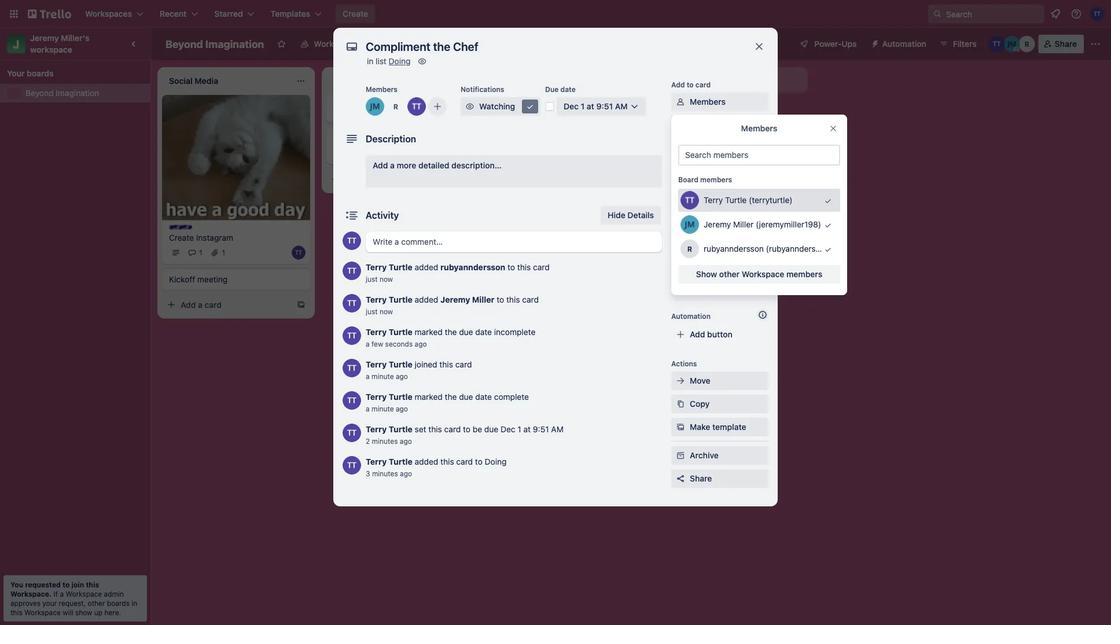 Task type: describe. For each thing, give the bounding box(es) containing it.
description
[[366, 133, 416, 144]]

a inside "link"
[[390, 161, 395, 170]]

will
[[63, 608, 73, 616]]

just now link for rubyanndersson
[[366, 275, 393, 283]]

approves
[[10, 599, 40, 607]]

0 vertical spatial the
[[381, 133, 393, 142]]

power- inside 'link'
[[707, 282, 735, 292]]

make template
[[690, 422, 746, 432]]

terry turtle (terryturtle) image up cover
[[681, 191, 699, 210]]

terry for terry turtle marked the due date incomplete a few seconds ago
[[366, 327, 387, 337]]

1 vertical spatial rubyanndersson (rubyanndersson) image
[[456, 146, 470, 160]]

workspace
[[30, 45, 72, 54]]

card inside terry turtle joined this card a minute ago
[[455, 360, 472, 369]]

show
[[696, 269, 717, 279]]

1 horizontal spatial add a card button
[[326, 170, 456, 189]]

meeting
[[197, 274, 228, 284]]

due for incomplete
[[459, 327, 473, 337]]

a down kickoff meeting
[[198, 300, 203, 309]]

notifications
[[461, 85, 504, 93]]

hide
[[608, 210, 625, 220]]

create instagram
[[169, 233, 233, 242]]

0 vertical spatial rubyanndersson (rubyanndersson) element
[[387, 97, 405, 116]]

just inside terry turtle added jeremy miller to this card just now
[[366, 307, 378, 315]]

1 vertical spatial r button
[[387, 97, 405, 116]]

sm image for checklist
[[675, 142, 686, 154]]

2 horizontal spatial members
[[741, 124, 777, 133]]

create from template… image
[[296, 300, 306, 309]]

sm image for make template
[[675, 421, 686, 433]]

beyond inside board name text field
[[166, 38, 203, 50]]

r button for the right jeremy miller (jeremymiller198) icon
[[1019, 36, 1035, 52]]

details
[[628, 210, 654, 220]]

terry turtle set this card to be due dec 1 at 9:51 am 2 minutes ago
[[366, 425, 564, 445]]

3
[[366, 469, 370, 477]]

a left 'mark due date as complete' option
[[527, 105, 531, 115]]

terry for terry turtle marked the due date complete a minute ago
[[366, 392, 387, 402]]

dec 1 at 9:51 am button
[[557, 97, 646, 116]]

1 inside option
[[362, 149, 365, 157]]

hide details link
[[601, 206, 661, 225]]

1 vertical spatial jeremy miller (jeremymiller198) image
[[681, 215, 699, 234]]

1 vertical spatial members
[[787, 269, 822, 279]]

here.
[[104, 608, 121, 616]]

turtle for terry turtle added rubyanndersson to this card just now
[[389, 262, 413, 272]]

in inside if a workspace admin approves your request, other boards in this workspace will show up here.
[[132, 599, 137, 607]]

9:51 inside terry turtle set this card to be due dec 1 at 9:51 am 2 minutes ago
[[533, 425, 549, 434]]

add a card for the left add a card button
[[181, 300, 222, 309]]

dec for dec 1
[[347, 149, 360, 157]]

0 horizontal spatial automation
[[671, 312, 711, 320]]

the for marked the due date complete
[[445, 392, 457, 402]]

request,
[[59, 599, 86, 607]]

incomplete
[[494, 327, 536, 337]]

power-ups button
[[791, 35, 864, 53]]

joined
[[415, 360, 437, 369]]

dec for dec 1 at 9:51 am
[[564, 102, 579, 111]]

marked for marked the due date complete
[[415, 392, 443, 402]]

sm image for archive
[[675, 450, 686, 461]]

board link
[[392, 35, 442, 53]]

1 vertical spatial share button
[[671, 469, 769, 488]]

workspace down join
[[66, 590, 102, 598]]

1 horizontal spatial rubyanndersson (rubyanndersson) image
[[1019, 36, 1035, 52]]

Board name text field
[[160, 35, 270, 53]]

customize views image
[[448, 38, 459, 50]]

labels link
[[671, 116, 769, 134]]

beyond imagination link
[[25, 87, 144, 99]]

add button
[[690, 330, 733, 339]]

sm image for automation
[[866, 35, 882, 51]]

actions
[[671, 359, 697, 368]]

1 horizontal spatial share button
[[1039, 35, 1084, 53]]

color: purple, title: none image
[[169, 225, 192, 229]]

ups inside 'link'
[[734, 282, 750, 292]]

a few seconds ago link
[[366, 340, 427, 348]]

star or unstar board image
[[277, 39, 286, 49]]

cover
[[690, 213, 712, 222]]

miller's
[[61, 33, 90, 43]]

show
[[75, 608, 92, 616]]

custom
[[690, 236, 720, 245]]

add a more detailed description… link
[[366, 155, 662, 188]]

a inside if a workspace admin approves your request, other boards in this workspace will show up here.
[[60, 590, 64, 598]]

0 vertical spatial rubyanndersson
[[704, 244, 764, 253]]

add members to card image
[[433, 101, 442, 112]]

ago inside terry turtle marked the due date incomplete a few seconds ago
[[415, 340, 427, 348]]

open information menu image
[[1071, 8, 1082, 20]]

now inside terry turtle added rubyanndersson to this card just now
[[380, 275, 393, 283]]

show other workspace members link
[[678, 265, 840, 284]]

0 vertical spatial date
[[561, 85, 576, 93]]

0 vertical spatial doing
[[389, 56, 411, 66]]

compliment
[[333, 133, 378, 142]]

terry for terry turtle added jeremy miller to this card just now
[[366, 295, 387, 304]]

date for incomplete
[[475, 327, 492, 337]]

due for complete
[[459, 392, 473, 402]]

show menu image
[[1090, 38, 1101, 50]]

1 horizontal spatial rubyanndersson (rubyanndersson) element
[[681, 240, 699, 258]]

0 vertical spatial other
[[719, 269, 740, 279]]

3 minutes ago link
[[366, 469, 412, 477]]

create for create instagram
[[169, 233, 194, 242]]

now inside terry turtle added jeremy miller to this card just now
[[380, 307, 393, 315]]

added inside terry turtle added this card to doing 3 minutes ago
[[415, 457, 438, 466]]

dec inside terry turtle set this card to be due dec 1 at 9:51 am 2 minutes ago
[[501, 425, 515, 434]]

kickoff
[[169, 274, 195, 284]]

sm image for members
[[675, 96, 686, 108]]

power- inside button
[[815, 39, 842, 49]]

this member was added to card image for (terryturtle)
[[816, 189, 840, 213]]

terry turtle added this card to doing 3 minutes ago
[[366, 457, 507, 477]]

Dec 1 checkbox
[[333, 146, 369, 160]]

j
[[13, 37, 19, 51]]

thoughts thinking
[[333, 100, 377, 117]]

turtle for terry turtle joined this card a minute ago
[[389, 360, 413, 369]]

requested
[[25, 580, 61, 589]]

board for board members
[[678, 175, 698, 183]]

visible
[[359, 39, 383, 49]]

to inside terry turtle added jeremy miller to this card just now
[[497, 295, 504, 304]]

ups inside button
[[842, 39, 857, 49]]

admin
[[104, 590, 124, 598]]

0 notifications image
[[1049, 7, 1063, 21]]

custom fields button
[[671, 235, 769, 247]]

a minute ago link for joined this card
[[366, 372, 408, 380]]

1 horizontal spatial in
[[367, 56, 373, 66]]

archive link
[[671, 446, 769, 465]]

rubyanndersson (rubyanndersson)
[[704, 244, 832, 253]]

beyond imagination inside board name text field
[[166, 38, 264, 50]]

2
[[366, 437, 370, 445]]

1 vertical spatial beyond
[[25, 88, 54, 98]]

0 horizontal spatial imagination
[[56, 88, 99, 98]]

add another list button
[[651, 67, 808, 93]]

added for jeremy miller
[[415, 295, 438, 304]]

turtle for terry turtle set this card to be due dec 1 at 9:51 am 2 minutes ago
[[389, 425, 413, 434]]

add a card for add a card button to the middle
[[345, 174, 386, 184]]

terry turtle (terryturtle) image right open information menu image
[[1090, 7, 1104, 21]]

workspace down your
[[24, 608, 61, 616]]

minutes inside terry turtle added this card to doing 3 minutes ago
[[372, 469, 398, 477]]

minutes inside terry turtle set this card to be due dec 1 at 9:51 am 2 minutes ago
[[372, 437, 398, 445]]

0 horizontal spatial members
[[366, 85, 398, 93]]

thoughts
[[345, 100, 377, 108]]

filters
[[953, 39, 977, 49]]

due date
[[545, 85, 576, 93]]

Search members text field
[[678, 145, 840, 166]]

other inside if a workspace admin approves your request, other boards in this workspace will show up here.
[[88, 599, 105, 607]]

if a workspace admin approves your request, other boards in this workspace will show up here.
[[10, 590, 137, 616]]

terry for terry turtle (terryturtle)
[[704, 195, 723, 205]]

copy link
[[671, 395, 769, 413]]

make
[[690, 422, 710, 432]]

card inside terry turtle added this card to doing 3 minutes ago
[[456, 457, 473, 466]]

add inside button
[[671, 75, 687, 84]]

sm image left 'mark due date as complete' option
[[524, 101, 536, 112]]

to inside terry turtle added this card to doing 3 minutes ago
[[475, 457, 483, 466]]

complete
[[494, 392, 529, 402]]

sm image for copy
[[675, 398, 686, 410]]

create instagram link
[[169, 232, 303, 243]]

add power-ups link
[[671, 278, 769, 296]]

compliment the chef
[[333, 133, 413, 142]]

if
[[54, 590, 58, 598]]

a inside terry turtle joined this card a minute ago
[[366, 372, 370, 380]]

more
[[397, 161, 416, 170]]

due inside terry turtle set this card to be due dec 1 at 9:51 am 2 minutes ago
[[484, 425, 498, 434]]

your
[[7, 69, 25, 78]]

card inside terry turtle added jeremy miller to this card just now
[[522, 295, 539, 304]]

0 horizontal spatial boards
[[27, 69, 54, 78]]

the for marked the due date incomplete
[[445, 327, 457, 337]]

another
[[689, 75, 718, 84]]

your boards
[[7, 69, 54, 78]]

r for the right rubyanndersson (rubyanndersson) image
[[1025, 40, 1030, 48]]

to inside terry turtle added rubyanndersson to this card just now
[[508, 262, 515, 272]]

up
[[94, 608, 102, 616]]

dates
[[690, 166, 712, 176]]

instagram
[[196, 233, 233, 242]]

add to card
[[671, 80, 711, 89]]

copy
[[690, 399, 710, 409]]

0 horizontal spatial beyond imagination
[[25, 88, 99, 98]]

set
[[415, 425, 426, 434]]

0 horizontal spatial ups
[[696, 266, 709, 274]]

template
[[712, 422, 746, 432]]

turtle for terry turtle marked the due date complete a minute ago
[[389, 392, 413, 402]]

1 inside button
[[581, 102, 585, 111]]

custom fields
[[690, 236, 744, 245]]

this inside if a workspace admin approves your request, other boards in this workspace will show up here.
[[10, 608, 22, 616]]

turtle for terry turtle added this card to doing 3 minutes ago
[[389, 457, 413, 466]]

doing link
[[389, 56, 411, 66]]

sm image for cover
[[675, 212, 686, 223]]

checklist
[[690, 143, 726, 153]]

workspace inside button
[[314, 39, 357, 49]]

0 horizontal spatial add a card button
[[162, 295, 292, 314]]

am inside terry turtle set this card to be due dec 1 at 9:51 am 2 minutes ago
[[551, 425, 564, 434]]

1 horizontal spatial jeremy miller (jeremymiller198) image
[[440, 146, 454, 160]]

fields
[[722, 236, 744, 245]]

move link
[[671, 372, 769, 390]]

1 vertical spatial power-ups
[[671, 266, 709, 274]]

button
[[707, 330, 733, 339]]

compliment the chef link
[[333, 132, 468, 144]]

1 horizontal spatial members
[[690, 97, 726, 106]]

boards inside if a workspace admin approves your request, other boards in this workspace will show up here.
[[107, 599, 130, 607]]

this inside terry turtle added jeremy miller to this card just now
[[506, 295, 520, 304]]

activity
[[366, 210, 399, 221]]

ago inside the terry turtle marked the due date complete a minute ago
[[396, 405, 408, 413]]

a down "dec 1" at the top
[[362, 174, 367, 184]]

terry for terry turtle set this card to be due dec 1 at 9:51 am 2 minutes ago
[[366, 425, 387, 434]]

show other workspace members
[[696, 269, 822, 279]]

your
[[42, 599, 57, 607]]

0 horizontal spatial power-
[[671, 266, 696, 274]]

this inside terry turtle joined this card a minute ago
[[440, 360, 453, 369]]

a inside the terry turtle marked the due date complete a minute ago
[[366, 405, 370, 413]]

0 horizontal spatial members
[[700, 175, 732, 183]]

2 horizontal spatial add a card button
[[491, 101, 620, 119]]

ago inside terry turtle added this card to doing 3 minutes ago
[[400, 469, 412, 477]]

watching button
[[461, 97, 541, 116]]



Task type: vqa. For each thing, say whether or not it's contained in the screenshot.


Task type: locate. For each thing, give the bounding box(es) containing it.
1 vertical spatial list
[[721, 75, 732, 84]]

r
[[1025, 40, 1030, 48], [393, 102, 398, 111], [461, 149, 465, 156], [687, 245, 692, 253]]

1 vertical spatial imagination
[[56, 88, 99, 98]]

added down 'set'
[[415, 457, 438, 466]]

0 vertical spatial members
[[700, 175, 732, 183]]

1 inside terry turtle set this card to be due dec 1 at 9:51 am 2 minutes ago
[[518, 425, 521, 434]]

minutes right "3"
[[372, 469, 398, 477]]

1 vertical spatial in
[[132, 599, 137, 607]]

2 a minute ago link from the top
[[366, 405, 408, 413]]

1 horizontal spatial create from template… image
[[625, 105, 634, 115]]

share for right "share" button
[[1055, 39, 1077, 49]]

1 down compliment
[[362, 149, 365, 157]]

rubyanndersson inside terry turtle added rubyanndersson to this card just now
[[441, 262, 505, 272]]

jeremy for jeremy miller's workspace
[[30, 33, 59, 43]]

card inside terry turtle set this card to be due dec 1 at 9:51 am 2 minutes ago
[[444, 425, 461, 434]]

1 horizontal spatial list
[[721, 75, 732, 84]]

automation inside automation 'button'
[[882, 39, 926, 49]]

0 vertical spatial miller
[[733, 220, 754, 229]]

sm image inside archive link
[[675, 450, 686, 461]]

r down cover
[[687, 245, 692, 253]]

share
[[1055, 39, 1077, 49], [690, 474, 712, 483]]

to down terry turtle set this card to be due dec 1 at 9:51 am 2 minutes ago
[[475, 457, 483, 466]]

due up be
[[459, 392, 473, 402]]

your boards with 1 items element
[[7, 67, 138, 80]]

create from template… image
[[625, 105, 634, 115], [461, 175, 470, 184]]

jeremy for jeremy miller (jeremymiller198)
[[704, 220, 731, 229]]

2 minute from the top
[[372, 405, 394, 413]]

this inside terry turtle set this card to be due dec 1 at 9:51 am 2 minutes ago
[[428, 425, 442, 434]]

1 vertical spatial rubyanndersson
[[441, 262, 505, 272]]

0 horizontal spatial share button
[[671, 469, 769, 488]]

1 vertical spatial create
[[169, 233, 194, 242]]

0 horizontal spatial dec
[[347, 149, 360, 157]]

2 horizontal spatial r button
[[1019, 36, 1035, 52]]

imagination inside board name text field
[[205, 38, 264, 50]]

Mark due date as complete checkbox
[[545, 102, 554, 111]]

few
[[372, 340, 383, 348]]

0 horizontal spatial beyond
[[25, 88, 54, 98]]

(jeremymiller198)
[[756, 220, 821, 229]]

miller down terry turtle added rubyanndersson to this card just now
[[472, 295, 495, 304]]

add a card for the rightmost add a card button
[[509, 105, 550, 115]]

ago up joined
[[415, 340, 427, 348]]

add inside button
[[690, 330, 705, 339]]

to up members link
[[687, 80, 694, 89]]

minutes
[[372, 437, 398, 445], [372, 469, 398, 477]]

terry turtle (terryturtle) image up create from template… image
[[292, 246, 306, 260]]

card left be
[[444, 425, 461, 434]]

0 vertical spatial a minute ago link
[[366, 372, 408, 380]]

sm image inside members link
[[675, 96, 686, 108]]

marked inside the terry turtle marked the due date complete a minute ago
[[415, 392, 443, 402]]

a right if
[[60, 590, 64, 598]]

2 vertical spatial members
[[741, 124, 777, 133]]

a minute ago link for marked the due date complete
[[366, 405, 408, 413]]

this right 'set'
[[428, 425, 442, 434]]

added inside terry turtle added jeremy miller to this card just now
[[415, 295, 438, 304]]

beyond
[[166, 38, 203, 50], [25, 88, 54, 98]]

1 horizontal spatial am
[[615, 102, 628, 111]]

add a more detailed description…
[[373, 161, 502, 170]]

1 vertical spatial boards
[[107, 599, 130, 607]]

terry
[[704, 195, 723, 205], [366, 262, 387, 272], [366, 295, 387, 304], [366, 327, 387, 337], [366, 360, 387, 369], [366, 392, 387, 402], [366, 425, 387, 434], [366, 457, 387, 466]]

workspace down rubyanndersson (rubyanndersson)
[[742, 269, 784, 279]]

this right joined
[[440, 360, 453, 369]]

1 minutes from the top
[[372, 437, 398, 445]]

1 vertical spatial dec
[[347, 149, 360, 157]]

members link
[[671, 93, 769, 111]]

am inside dec 1 at 9:51 am button
[[615, 102, 628, 111]]

1 vertical spatial miller
[[472, 295, 495, 304]]

in list doing
[[367, 56, 411, 66]]

the inside the terry turtle marked the due date complete a minute ago
[[445, 392, 457, 402]]

create button
[[336, 5, 375, 23]]

0 horizontal spatial rubyanndersson (rubyanndersson) element
[[387, 97, 405, 116]]

a up "2"
[[366, 405, 370, 413]]

1 now from the top
[[380, 275, 393, 283]]

boards down admin
[[107, 599, 130, 607]]

1 down create instagram
[[199, 249, 202, 257]]

0 horizontal spatial rubyanndersson (rubyanndersson) image
[[456, 146, 470, 160]]

attachment button
[[671, 185, 769, 204]]

rubyanndersson up terry turtle added jeremy miller to this card just now
[[441, 262, 505, 272]]

1 horizontal spatial jeremy
[[441, 295, 470, 304]]

card down terry turtle marked the due date incomplete a few seconds ago at the left bottom of the page
[[455, 360, 472, 369]]

workspace visible
[[314, 39, 383, 49]]

terry turtle added rubyanndersson to this card just now
[[366, 262, 550, 283]]

turtle for terry turtle (terryturtle)
[[725, 195, 747, 205]]

this down terry turtle set this card to be due dec 1 at 9:51 am 2 minutes ago
[[441, 457, 454, 466]]

date inside terry turtle marked the due date incomplete a few seconds ago
[[475, 327, 492, 337]]

dec inside dec 1 option
[[347, 149, 360, 157]]

board for board
[[412, 39, 435, 49]]

0 vertical spatial marked
[[415, 327, 443, 337]]

minute inside the terry turtle marked the due date complete a minute ago
[[372, 405, 394, 413]]

board members
[[678, 175, 732, 183]]

ups left automation 'button'
[[842, 39, 857, 49]]

at inside terry turtle set this card to be due dec 1 at 9:51 am 2 minutes ago
[[523, 425, 531, 434]]

doing inside terry turtle added this card to doing 3 minutes ago
[[485, 457, 507, 466]]

labels
[[690, 120, 715, 130]]

2 horizontal spatial power-
[[815, 39, 842, 49]]

workspace left visible
[[314, 39, 357, 49]]

terry turtle marked the due date complete a minute ago
[[366, 392, 529, 413]]

1 horizontal spatial jeremy miller (jeremymiller198) image
[[1004, 36, 1020, 52]]

create inside button
[[343, 9, 368, 19]]

a inside terry turtle marked the due date incomplete a few seconds ago
[[366, 340, 370, 348]]

terry turtle (terryturtle) image
[[989, 36, 1005, 52], [407, 97, 426, 116], [424, 146, 438, 160], [343, 232, 361, 250], [343, 262, 361, 280], [343, 326, 361, 345], [343, 359, 361, 377], [343, 391, 361, 410], [343, 424, 361, 442]]

archive
[[690, 451, 719, 460]]

1 vertical spatial share
[[690, 474, 712, 483]]

cover link
[[671, 208, 769, 227]]

watching
[[479, 102, 515, 111]]

create for create
[[343, 9, 368, 19]]

marked up joined
[[415, 327, 443, 337]]

date left complete
[[475, 392, 492, 402]]

2 marked from the top
[[415, 392, 443, 402]]

terry inside terry turtle set this card to be due dec 1 at 9:51 am 2 minutes ago
[[366, 425, 387, 434]]

this member was added to card image up (jeremymiller198)
[[816, 189, 840, 213]]

kickoff meeting
[[169, 274, 228, 284]]

sm image for watching
[[464, 101, 476, 112]]

rubyanndersson down cover link
[[704, 244, 764, 253]]

power-
[[815, 39, 842, 49], [671, 266, 696, 274], [707, 282, 735, 292]]

sm image left archive
[[675, 450, 686, 461]]

0 horizontal spatial board
[[412, 39, 435, 49]]

1 just from the top
[[366, 275, 378, 283]]

card down the meeting
[[205, 300, 222, 309]]

ago up 3 minutes ago link
[[400, 437, 412, 445]]

automation button
[[866, 35, 933, 53]]

create
[[343, 9, 368, 19], [169, 233, 194, 242]]

turtle inside terry turtle added jeremy miller to this card just now
[[389, 295, 413, 304]]

a minute ago link up 2 minutes ago link
[[366, 405, 408, 413]]

0 vertical spatial rubyanndersson (rubyanndersson) image
[[1019, 36, 1035, 52]]

sm image inside checklist link
[[675, 142, 686, 154]]

1 horizontal spatial members
[[787, 269, 822, 279]]

dec right be
[[501, 425, 515, 434]]

create from template… image for the rightmost add a card button
[[625, 105, 634, 115]]

1 vertical spatial jeremy
[[704, 220, 731, 229]]

1 vertical spatial other
[[88, 599, 105, 607]]

2 vertical spatial add a card
[[181, 300, 222, 309]]

a left more
[[390, 161, 395, 170]]

1 horizontal spatial boards
[[107, 599, 130, 607]]

jeremy up workspace
[[30, 33, 59, 43]]

imagination
[[205, 38, 264, 50], [56, 88, 99, 98]]

2 vertical spatial add a card button
[[162, 295, 292, 314]]

other up add power-ups
[[719, 269, 740, 279]]

jeremy miller (jeremymiller198)
[[704, 220, 821, 229]]

0 horizontal spatial miller
[[472, 295, 495, 304]]

this member was added to card image
[[816, 189, 840, 213], [816, 213, 840, 237], [816, 237, 840, 262]]

2 vertical spatial power-
[[707, 282, 735, 292]]

1 this member was added to card image from the top
[[816, 189, 840, 213]]

list
[[376, 56, 387, 66], [721, 75, 732, 84]]

rubyanndersson (rubyanndersson) image
[[1019, 36, 1035, 52], [456, 146, 470, 160]]

0 vertical spatial power-ups
[[815, 39, 857, 49]]

create down color: purple, title: none image
[[169, 233, 194, 242]]

this inside terry turtle added rubyanndersson to this card just now
[[517, 262, 531, 272]]

power-ups inside button
[[815, 39, 857, 49]]

0 horizontal spatial create from template… image
[[461, 175, 470, 184]]

add a card button up activity
[[326, 170, 456, 189]]

jeremy miller's workspace
[[30, 33, 92, 54]]

sm image left cover
[[675, 212, 686, 223]]

1 down instagram on the top left
[[222, 249, 225, 257]]

sm image left labels on the right top of the page
[[675, 119, 686, 131]]

dec down compliment
[[347, 149, 360, 157]]

you
[[10, 580, 23, 589]]

this member was added to card image for (jeremymiller198)
[[816, 213, 840, 237]]

this inside you requested to join this workspace.
[[86, 580, 99, 589]]

2 added from the top
[[415, 295, 438, 304]]

0 horizontal spatial doing
[[389, 56, 411, 66]]

2 now from the top
[[380, 307, 393, 315]]

miller inside terry turtle added jeremy miller to this card just now
[[472, 295, 495, 304]]

this down write a comment text box
[[517, 262, 531, 272]]

ago
[[415, 340, 427, 348], [396, 372, 408, 380], [396, 405, 408, 413], [400, 437, 412, 445], [400, 469, 412, 477]]

terry for terry turtle joined this card a minute ago
[[366, 360, 387, 369]]

r button down search field in the top of the page
[[1019, 36, 1035, 52]]

9:51
[[596, 102, 613, 111], [533, 425, 549, 434]]

0 horizontal spatial jeremy miller (jeremymiller198) image
[[681, 215, 699, 234]]

r for the rightmost rubyanndersson (rubyanndersson) element
[[687, 245, 692, 253]]

turtle inside terry turtle set this card to be due dec 1 at 9:51 am 2 minutes ago
[[389, 425, 413, 434]]

1 horizontal spatial ups
[[734, 282, 750, 292]]

added for rubyanndersson
[[415, 262, 438, 272]]

sm image inside cover link
[[675, 212, 686, 223]]

0 vertical spatial beyond imagination
[[166, 38, 264, 50]]

the left chef
[[381, 133, 393, 142]]

terry inside terry turtle joined this card a minute ago
[[366, 360, 387, 369]]

None text field
[[360, 36, 742, 57]]

1 vertical spatial added
[[415, 295, 438, 304]]

sm image down board link
[[416, 56, 428, 67]]

ups
[[842, 39, 857, 49], [696, 266, 709, 274], [734, 282, 750, 292]]

detailed
[[419, 161, 449, 170]]

0 vertical spatial am
[[615, 102, 628, 111]]

terry for terry turtle added this card to doing 3 minutes ago
[[366, 457, 387, 466]]

jeremy miller (jeremymiller198) image
[[366, 97, 384, 116], [440, 146, 454, 160]]

automation up add button
[[671, 312, 711, 320]]

1 horizontal spatial 9:51
[[596, 102, 613, 111]]

r button up description…
[[456, 146, 470, 160]]

sm image inside "make template" link
[[675, 421, 686, 433]]

add a card down due
[[509, 105, 550, 115]]

1 horizontal spatial board
[[678, 175, 698, 183]]

(rubyanndersson)
[[766, 244, 832, 253]]

1 a minute ago link from the top
[[366, 372, 408, 380]]

add inside 'link'
[[690, 282, 705, 292]]

marked for marked the due date incomplete
[[415, 327, 443, 337]]

rubyanndersson (rubyanndersson) image up description…
[[456, 146, 470, 160]]

2 minutes ago link
[[366, 437, 412, 445]]

share for the bottom "share" button
[[690, 474, 712, 483]]

list inside button
[[721, 75, 732, 84]]

1 vertical spatial date
[[475, 327, 492, 337]]

2 just from the top
[[366, 307, 378, 315]]

r for the topmost rubyanndersson (rubyanndersson) element
[[393, 102, 398, 111]]

0 vertical spatial create from template… image
[[625, 105, 634, 115]]

1 horizontal spatial rubyanndersson
[[704, 244, 764, 253]]

terry inside terry turtle marked the due date incomplete a few seconds ago
[[366, 327, 387, 337]]

card down terry turtle set this card to be due dec 1 at 9:51 am 2 minutes ago
[[456, 457, 473, 466]]

0 vertical spatial list
[[376, 56, 387, 66]]

2 this member was added to card image from the top
[[816, 213, 840, 237]]

1 horizontal spatial r button
[[456, 146, 470, 160]]

1 minute from the top
[[372, 372, 394, 380]]

0 vertical spatial just now link
[[366, 275, 393, 283]]

rubyanndersson (rubyanndersson) element
[[387, 97, 405, 116], [681, 240, 699, 258]]

2 vertical spatial ups
[[734, 282, 750, 292]]

rubyanndersson (rubyanndersson) element up compliment the chef link
[[387, 97, 405, 116]]

1 marked from the top
[[415, 327, 443, 337]]

2 vertical spatial jeremy
[[441, 295, 470, 304]]

add a card button down due
[[491, 101, 620, 119]]

dec down due date
[[564, 102, 579, 111]]

dec 1
[[347, 149, 365, 157]]

0 vertical spatial jeremy miller (jeremymiller198) image
[[366, 97, 384, 116]]

0 vertical spatial board
[[412, 39, 435, 49]]

card inside terry turtle added rubyanndersson to this card just now
[[533, 262, 550, 272]]

terry turtle (terryturtle)
[[704, 195, 793, 205]]

just now link for jeremy
[[366, 307, 393, 315]]

add power-ups
[[690, 282, 750, 292]]

back to home image
[[28, 5, 71, 23]]

1 vertical spatial doing
[[485, 457, 507, 466]]

2 just now link from the top
[[366, 307, 393, 315]]

add a card button down kickoff meeting link
[[162, 295, 292, 314]]

workspace
[[314, 39, 357, 49], [742, 269, 784, 279], [66, 590, 102, 598], [24, 608, 61, 616]]

automation left filters button
[[882, 39, 926, 49]]

1 horizontal spatial doing
[[485, 457, 507, 466]]

ago down seconds in the bottom left of the page
[[396, 372, 408, 380]]

1 vertical spatial ups
[[696, 266, 709, 274]]

at inside button
[[587, 102, 594, 111]]

to down write a comment text box
[[508, 262, 515, 272]]

added down terry turtle added rubyanndersson to this card just now
[[415, 295, 438, 304]]

this right join
[[86, 580, 99, 589]]

1 horizontal spatial automation
[[882, 39, 926, 49]]

2 horizontal spatial ups
[[842, 39, 857, 49]]

members up thoughts
[[366, 85, 398, 93]]

1 horizontal spatial imagination
[[205, 38, 264, 50]]

automation
[[882, 39, 926, 49], [671, 312, 711, 320]]

due down terry turtle added jeremy miller to this card just now
[[459, 327, 473, 337]]

turtle inside terry turtle joined this card a minute ago
[[389, 360, 413, 369]]

primary element
[[0, 0, 1111, 28]]

list right another
[[721, 75, 732, 84]]

1 vertical spatial jeremy miller (jeremymiller198) image
[[440, 146, 454, 160]]

kickoff meeting link
[[169, 273, 303, 285]]

card down due
[[533, 105, 550, 115]]

attachment
[[690, 190, 735, 199]]

card up activity
[[369, 174, 386, 184]]

turtle
[[725, 195, 747, 205], [389, 262, 413, 272], [389, 295, 413, 304], [389, 327, 413, 337], [389, 360, 413, 369], [389, 392, 413, 402], [389, 425, 413, 434], [389, 457, 413, 466]]

sm image for move
[[675, 375, 686, 387]]

sm image inside automation 'button'
[[866, 35, 882, 51]]

due inside terry turtle marked the due date incomplete a few seconds ago
[[459, 327, 473, 337]]

1 vertical spatial rubyanndersson (rubyanndersson) element
[[681, 240, 699, 258]]

1 added from the top
[[415, 262, 438, 272]]

turtle for terry turtle added jeremy miller to this card just now
[[389, 295, 413, 304]]

add another list
[[671, 75, 732, 84]]

to left be
[[463, 425, 471, 434]]

0 horizontal spatial 9:51
[[533, 425, 549, 434]]

turtle inside terry turtle added this card to doing 3 minutes ago
[[389, 457, 413, 466]]

0 horizontal spatial add a card
[[181, 300, 222, 309]]

this
[[517, 262, 531, 272], [506, 295, 520, 304], [440, 360, 453, 369], [428, 425, 442, 434], [441, 457, 454, 466], [86, 580, 99, 589], [10, 608, 22, 616]]

terry inside terry turtle added jeremy miller to this card just now
[[366, 295, 387, 304]]

0 vertical spatial added
[[415, 262, 438, 272]]

you requested to join this workspace.
[[10, 580, 99, 598]]

3 added from the top
[[415, 457, 438, 466]]

to inside you requested to join this workspace.
[[63, 580, 70, 589]]

0 horizontal spatial other
[[88, 599, 105, 607]]

to
[[687, 80, 694, 89], [508, 262, 515, 272], [497, 295, 504, 304], [463, 425, 471, 434], [475, 457, 483, 466], [63, 580, 70, 589]]

card up members link
[[696, 80, 711, 89]]

1 horizontal spatial other
[[719, 269, 740, 279]]

create from template… image for add a card button to the middle
[[461, 175, 470, 184]]

thinking
[[333, 107, 365, 117]]

make template link
[[671, 418, 769, 436]]

terry for terry turtle added rubyanndersson to this card just now
[[366, 262, 387, 272]]

list left doing link
[[376, 56, 387, 66]]

1 vertical spatial beyond imagination
[[25, 88, 99, 98]]

sm image inside move link
[[675, 375, 686, 387]]

turtle for terry turtle marked the due date incomplete a few seconds ago
[[389, 327, 413, 337]]

1 right 'mark due date as complete' option
[[581, 102, 585, 111]]

board up the attachment
[[678, 175, 698, 183]]

2 vertical spatial date
[[475, 392, 492, 402]]

marked down terry turtle joined this card a minute ago
[[415, 392, 443, 402]]

join
[[71, 580, 84, 589]]

to inside terry turtle set this card to be due dec 1 at 9:51 am 2 minutes ago
[[463, 425, 471, 434]]

description…
[[451, 161, 502, 170]]

sm image inside labels link
[[675, 119, 686, 131]]

chef
[[395, 133, 413, 142]]

terry turtle (terryturtle) image right create from template… image
[[343, 294, 361, 313]]

1 vertical spatial due
[[459, 392, 473, 402]]

marked inside terry turtle marked the due date incomplete a few seconds ago
[[415, 327, 443, 337]]

terry inside terry turtle added rubyanndersson to this card just now
[[366, 262, 387, 272]]

members down (rubyanndersson) in the right of the page
[[787, 269, 822, 279]]

just inside terry turtle added rubyanndersson to this card just now
[[366, 275, 378, 283]]

board
[[412, 39, 435, 49], [678, 175, 698, 183]]

r up description…
[[461, 149, 465, 156]]

am
[[615, 102, 628, 111], [551, 425, 564, 434]]

added inside terry turtle added rubyanndersson to this card just now
[[415, 262, 438, 272]]

add a card
[[509, 105, 550, 115], [345, 174, 386, 184], [181, 300, 222, 309]]

to left join
[[63, 580, 70, 589]]

1 vertical spatial add a card button
[[326, 170, 456, 189]]

terry turtle (terryturtle) image left "3"
[[343, 456, 361, 475]]

jeremy miller (jeremymiller198) image
[[1004, 36, 1020, 52], [681, 215, 699, 234]]

0 vertical spatial members
[[366, 85, 398, 93]]

0 vertical spatial share button
[[1039, 35, 1084, 53]]

3 this member was added to card image from the top
[[816, 237, 840, 262]]

r for rubyanndersson (rubyanndersson) image to the bottom
[[461, 149, 465, 156]]

Write a comment text field
[[366, 232, 662, 252]]

date
[[561, 85, 576, 93], [475, 327, 492, 337], [475, 392, 492, 402]]

this inside terry turtle added this card to doing 3 minutes ago
[[441, 457, 454, 466]]

create up workspace visible
[[343, 9, 368, 19]]

beyond imagination
[[166, 38, 264, 50], [25, 88, 99, 98]]

thinking link
[[333, 106, 468, 118]]

jeremy inside terry turtle added jeremy miller to this card just now
[[441, 295, 470, 304]]

Search field
[[942, 5, 1044, 23]]

2 minutes from the top
[[372, 469, 398, 477]]

dec 1 at 9:51 am
[[564, 102, 628, 111]]

sm image
[[675, 96, 686, 108], [464, 101, 476, 112], [524, 101, 536, 112], [675, 119, 686, 131], [675, 375, 686, 387], [675, 398, 686, 410]]

0 vertical spatial just
[[366, 275, 378, 283]]

terry inside the terry turtle marked the due date complete a minute ago
[[366, 392, 387, 402]]

imagination down your boards with 1 items element
[[56, 88, 99, 98]]

members up the attachment
[[700, 175, 732, 183]]

the inside terry turtle marked the due date incomplete a few seconds ago
[[445, 327, 457, 337]]

jeremy inside jeremy miller's workspace
[[30, 33, 59, 43]]

sm image left copy
[[675, 398, 686, 410]]

minute inside terry turtle joined this card a minute ago
[[372, 372, 394, 380]]

r up compliment the chef link
[[393, 102, 398, 111]]

share button down 0 notifications icon
[[1039, 35, 1084, 53]]

jeremy down terry turtle added rubyanndersson to this card just now
[[441, 295, 470, 304]]

1 horizontal spatial miller
[[733, 220, 754, 229]]

color: bold red, title: "thoughts" element
[[333, 100, 377, 108]]

board left customize views icon
[[412, 39, 435, 49]]

search image
[[933, 9, 942, 19]]

sm image inside the copy link
[[675, 398, 686, 410]]

r button for the rightmost jeremy miller (jeremymiller198) image
[[456, 146, 470, 160]]

sm image down actions
[[675, 375, 686, 387]]

9:51 inside button
[[596, 102, 613, 111]]

0 horizontal spatial jeremy miller (jeremymiller198) image
[[366, 97, 384, 116]]

boards right your
[[27, 69, 54, 78]]

0 horizontal spatial create
[[169, 233, 194, 242]]

card up incomplete
[[522, 295, 539, 304]]

terry turtle joined this card a minute ago
[[366, 360, 472, 380]]

2 vertical spatial r button
[[456, 146, 470, 160]]

ago inside terry turtle joined this card a minute ago
[[396, 372, 408, 380]]

power-ups
[[815, 39, 857, 49], [671, 266, 709, 274]]

terry turtle (terryturtle) image
[[1090, 7, 1104, 21], [681, 191, 699, 210], [292, 246, 306, 260], [343, 294, 361, 313], [343, 456, 361, 475]]

0 vertical spatial jeremy miller (jeremymiller198) image
[[1004, 36, 1020, 52]]

dec
[[564, 102, 579, 111], [347, 149, 360, 157], [501, 425, 515, 434]]

sm image left make
[[675, 421, 686, 433]]

turtle inside terry turtle added rubyanndersson to this card just now
[[389, 262, 413, 272]]

0 horizontal spatial in
[[132, 599, 137, 607]]

2 vertical spatial added
[[415, 457, 438, 466]]

doing down board link
[[389, 56, 411, 66]]

turtle inside terry turtle marked the due date incomplete a few seconds ago
[[389, 327, 413, 337]]

add inside "link"
[[373, 161, 388, 170]]

r button up compliment the chef link
[[387, 97, 405, 116]]

dates button
[[671, 162, 769, 181]]

date for complete
[[475, 392, 492, 402]]

share button down archive link at the right bottom
[[671, 469, 769, 488]]

1 just now link from the top
[[366, 275, 393, 283]]

2 vertical spatial due
[[484, 425, 498, 434]]

2 horizontal spatial jeremy
[[704, 220, 731, 229]]

ago inside terry turtle set this card to be due dec 1 at 9:51 am 2 minutes ago
[[400, 437, 412, 445]]

the up terry turtle set this card to be due dec 1 at 9:51 am 2 minutes ago
[[445, 392, 457, 402]]

workspace.
[[10, 590, 52, 598]]

1 vertical spatial power-
[[671, 266, 696, 274]]

sm image
[[866, 35, 882, 51], [416, 56, 428, 67], [675, 142, 686, 154], [675, 212, 686, 223], [675, 421, 686, 433], [675, 450, 686, 461]]

a minute ago link down 'a few seconds ago' link
[[366, 372, 408, 380]]

jeremy miller (jeremymiller198) image down search field in the top of the page
[[1004, 36, 1020, 52]]

sm image down add to card
[[675, 96, 686, 108]]

add a card down "dec 1" at the top
[[345, 174, 386, 184]]

minutes right "2"
[[372, 437, 398, 445]]

share left show menu image
[[1055, 39, 1077, 49]]

card
[[696, 80, 711, 89], [533, 105, 550, 115], [369, 174, 386, 184], [533, 262, 550, 272], [522, 295, 539, 304], [205, 300, 222, 309], [455, 360, 472, 369], [444, 425, 461, 434], [456, 457, 473, 466]]

0 horizontal spatial at
[[523, 425, 531, 434]]

0 vertical spatial dec
[[564, 102, 579, 111]]

due inside the terry turtle marked the due date complete a minute ago
[[459, 392, 473, 402]]

sm image down notifications
[[464, 101, 476, 112]]



